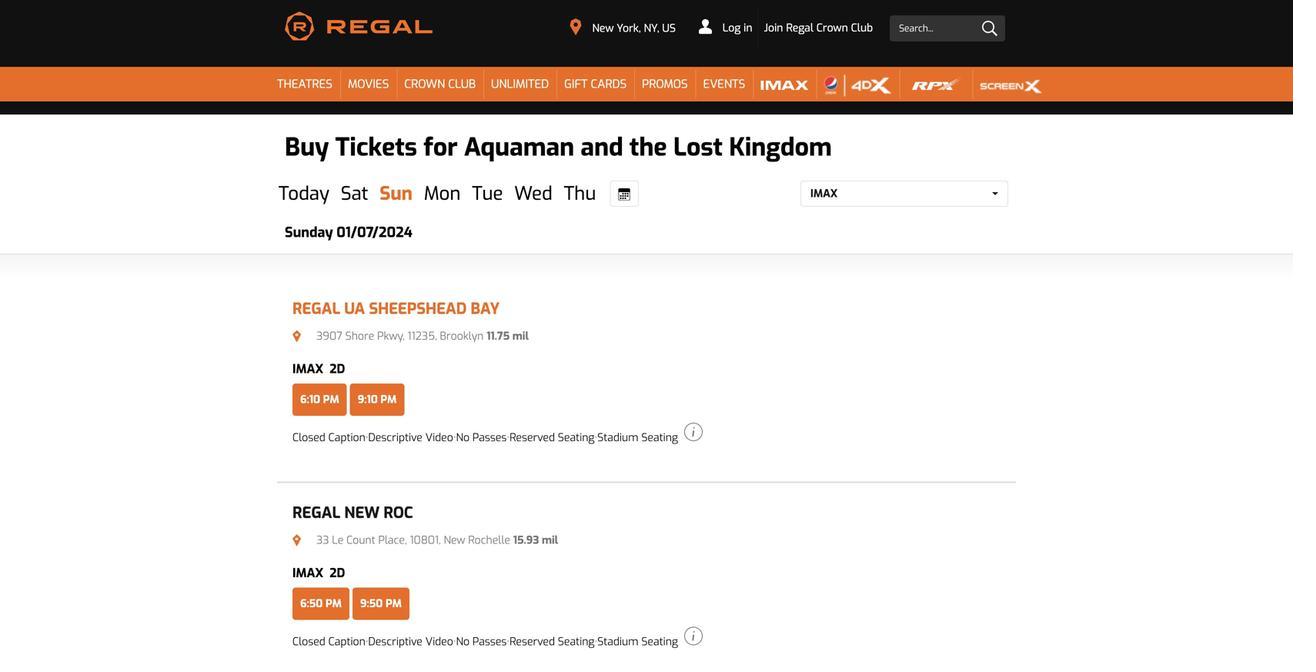 Task type: describe. For each thing, give the bounding box(es) containing it.
15.93
[[513, 534, 539, 548]]

in
[[744, 21, 752, 35]]

gift
[[564, 77, 588, 92]]

today
[[279, 182, 329, 206]]

pm for 9:10 pm
[[381, 393, 397, 407]]

4dx image
[[617, 15, 664, 36]]

bay
[[471, 299, 500, 320]]

in:
[[331, 21, 342, 35]]

9:50 pm
[[360, 597, 402, 611]]

no-pass element for roc
[[456, 635, 507, 650]]

pm for 6:10 pm
[[323, 393, 339, 407]]

imax for regal ua sheepshead bay
[[292, 361, 323, 378]]

1 vertical spatial crown
[[404, 77, 445, 92]]

pkwy,
[[377, 330, 405, 344]]

user icon image
[[699, 19, 712, 34]]

crown club link
[[397, 67, 483, 102]]

imax 2d for ua
[[292, 361, 345, 378]]

shore
[[345, 330, 374, 344]]

unlimited link
[[483, 67, 557, 102]]

0 vertical spatial new
[[592, 21, 614, 35]]

join regal crown club link
[[759, 9, 878, 47]]

sat
[[341, 182, 368, 206]]

1 horizontal spatial imax image
[[761, 74, 809, 97]]

0 horizontal spatial imax image
[[408, 22, 456, 32]]

sheepshead
[[369, 299, 467, 320]]

today button
[[272, 181, 335, 207]]

10801,
[[410, 534, 441, 548]]

imax inside dropdown button
[[811, 187, 838, 201]]

events link
[[695, 67, 753, 102]]

9:10 pm
[[358, 393, 397, 407]]

imax for regal new roc
[[292, 566, 323, 582]]

9:10
[[358, 393, 378, 407]]

imax button
[[801, 181, 1008, 207]]

6:50
[[300, 597, 323, 611]]

caption for ua
[[328, 431, 365, 445]]

regal ua sheepshead bay
[[292, 299, 500, 320]]

6:10 pm link
[[292, 384, 347, 416]]

ua
[[344, 299, 365, 320]]

tue button
[[466, 181, 509, 207]]

rochelle
[[468, 534, 510, 548]]

the
[[630, 131, 667, 164]]

1 vertical spatial new
[[344, 504, 380, 524]]

screening type: imax element for regal new roc
[[292, 566, 323, 582]]

club inside crown club link
[[448, 77, 476, 92]]

brooklyn
[[440, 330, 484, 344]]

thu
[[564, 182, 596, 206]]

click here to enter the regal new roc theatre page element
[[292, 502, 1001, 525]]

cc element for ua
[[292, 431, 365, 445]]

showtime details image
[[684, 423, 703, 442]]

pm for 6:50 pm
[[326, 597, 342, 611]]

video for roc
[[425, 635, 453, 650]]

promos
[[642, 77, 688, 92]]

promos link
[[634, 67, 695, 102]]

3907 shore pkwy, 11235, brooklyn 11.75 mil
[[313, 330, 529, 344]]

for
[[423, 131, 458, 164]]

regal for regal ua sheepshead bay
[[292, 299, 340, 320]]

tickets
[[335, 131, 417, 164]]

01/07/2024
[[337, 224, 412, 242]]

log in
[[720, 21, 752, 35]]

reserved for regal ua sheepshead bay
[[510, 431, 555, 445]]

sun
[[380, 182, 413, 206]]

passes for regal new roc
[[473, 635, 507, 650]]

log
[[723, 21, 741, 35]]

theatres
[[277, 77, 333, 92]]

9:50 pm link
[[353, 588, 409, 621]]

lost
[[673, 131, 723, 164]]

no-pass element for sheepshead
[[456, 431, 507, 445]]

buy tickets for aquaman and the lost kingdom
[[285, 131, 832, 164]]

pepsi 4dx logo image
[[824, 74, 892, 97]]

no for roc
[[456, 635, 470, 650]]

buy
[[285, 131, 329, 164]]

2d for new
[[330, 566, 345, 582]]

movies link
[[340, 67, 397, 102]]

regal new roc
[[292, 504, 413, 524]]

closed for regal new roc
[[292, 635, 325, 650]]

le
[[332, 534, 344, 548]]

cards
[[591, 77, 627, 92]]

wed button
[[508, 181, 559, 207]]

stadium element for regal new roc
[[597, 635, 678, 650]]

roc
[[384, 504, 413, 524]]

thu button
[[558, 181, 602, 207]]

video for sheepshead
[[425, 431, 453, 445]]

vip image
[[672, 20, 698, 32]]

regal new roc link
[[292, 502, 1001, 525]]



Task type: locate. For each thing, give the bounding box(es) containing it.
new right 10801,
[[444, 534, 465, 548]]

0 vertical spatial reserved
[[510, 431, 555, 445]]

caption down 9:10
[[328, 431, 365, 445]]

1 vertical spatial map mark icon image
[[292, 535, 301, 547]]

1 stadium element from the top
[[597, 431, 678, 445]]

ny,
[[644, 21, 659, 35]]

1 stadium from the top
[[597, 431, 638, 445]]

1 vertical spatial passes
[[473, 635, 507, 650]]

2d down 3907
[[330, 361, 345, 378]]

caption down the 9:50
[[328, 635, 365, 650]]

0 vertical spatial closed caption · descriptive video · no passes · reserved seating · stadium seating
[[292, 431, 678, 445]]

6:10 pm
[[300, 393, 339, 407]]

reserved
[[510, 431, 555, 445], [510, 635, 555, 650]]

stadium element left showtime details icon
[[597, 431, 678, 445]]

1 screening type: imax element from the top
[[292, 361, 323, 378]]

1 map mark icon image from the top
[[292, 331, 301, 343]]

log in link
[[694, 9, 759, 47]]

2 video from the top
[[425, 635, 453, 650]]

1 closed caption · descriptive video · no passes · reserved seating · stadium seating from the top
[[292, 431, 678, 445]]

2 imax 2d from the top
[[292, 566, 345, 582]]

1 vertical spatial reserved-selected element
[[510, 635, 595, 650]]

showing in:
[[285, 21, 342, 35]]

1 vertical spatial no
[[456, 635, 470, 650]]

screening type: 2d element
[[330, 361, 345, 378], [330, 566, 345, 582]]

map mark icon image
[[292, 331, 301, 343], [292, 535, 301, 547]]

2 horizontal spatial new
[[592, 21, 614, 35]]

new up count
[[344, 504, 380, 524]]

us
[[662, 21, 676, 35]]

2 screening type: 2d element from the top
[[330, 566, 345, 582]]

video
[[425, 431, 453, 445], [425, 635, 453, 650]]

closed down 6:10
[[292, 431, 325, 445]]

imax image up crown club link
[[408, 22, 456, 32]]

1 reserved from the top
[[510, 431, 555, 445]]

mon button
[[418, 181, 467, 207]]

club up pepsi 4dx logo
[[851, 21, 873, 35]]

wed
[[514, 182, 553, 206]]

1 horizontal spatial mil
[[542, 534, 558, 548]]

screening type: 2d element for new
[[330, 566, 345, 582]]

closed down '6:50'
[[292, 635, 325, 650]]

mon
[[424, 182, 461, 206]]

0 horizontal spatial mil
[[512, 330, 529, 344]]

map mark icon image for regal new roc
[[292, 535, 301, 547]]

screening type: 2d element for ua
[[330, 361, 345, 378]]

pm right 6:10
[[323, 393, 339, 407]]

map mark icon image for regal ua sheepshead bay
[[292, 331, 301, 343]]

imax image
[[408, 22, 456, 32], [761, 74, 809, 97]]

dv element down 9:50 pm link
[[368, 635, 453, 650]]

reserved-selected element for regal new roc
[[510, 635, 595, 650]]

2 stadium from the top
[[597, 635, 638, 650]]

1 vertical spatial club
[[448, 77, 476, 92]]

theatres link
[[269, 67, 340, 102]]

pm inside "link"
[[381, 393, 397, 407]]

cc element down 6:10 pm link
[[292, 431, 365, 445]]

0 vertical spatial video
[[425, 431, 453, 445]]

6:50 pm
[[300, 597, 342, 611]]

0 vertical spatial stadium
[[597, 431, 638, 445]]

dv element
[[368, 431, 453, 445], [368, 635, 453, 650]]

movies
[[348, 77, 389, 92]]

1 vertical spatial video
[[425, 635, 453, 650]]

1 vertical spatial screening type: 2d element
[[330, 566, 345, 582]]

showtime details image
[[684, 628, 703, 646]]

9:50
[[360, 597, 383, 611]]

passes for regal ua sheepshead bay
[[473, 431, 507, 445]]

sat button
[[335, 181, 374, 207]]

events
[[703, 77, 745, 92]]

imax 2d for new
[[292, 566, 345, 582]]

descriptive
[[368, 431, 422, 445], [368, 635, 422, 650]]

group containing today
[[272, 181, 639, 207]]

crown
[[816, 21, 848, 35], [404, 77, 445, 92]]

descriptive for sheepshead
[[368, 431, 422, 445]]

1 dv element from the top
[[368, 431, 453, 445]]

1 horizontal spatial new
[[444, 534, 465, 548]]

0 vertical spatial regal
[[786, 21, 814, 35]]

0 vertical spatial imax
[[811, 187, 838, 201]]

2 closed caption · descriptive video · no passes · reserved seating · stadium seating from the top
[[292, 635, 678, 650]]

and
[[581, 131, 623, 164]]

6:50 pm link
[[292, 588, 349, 621]]

stadium element
[[597, 431, 678, 445], [597, 635, 678, 650]]

descriptive down 9:10 pm "link"
[[368, 431, 422, 445]]

new york, ny, us
[[592, 21, 676, 35]]

gift cards link
[[557, 67, 634, 102]]

no for sheepshead
[[456, 431, 470, 445]]

closed caption · descriptive video · no passes · reserved seating · stadium seating
[[292, 431, 678, 445], [292, 635, 678, 650]]

sunday
[[285, 224, 333, 242]]

2 reserved-selected element from the top
[[510, 635, 595, 650]]

2 no-pass element from the top
[[456, 635, 507, 650]]

1 descriptive from the top
[[368, 431, 422, 445]]

11.75
[[487, 330, 510, 344]]

0 vertical spatial no-pass element
[[456, 431, 507, 445]]

1 vertical spatial cc element
[[292, 635, 365, 650]]

1 imax 2d from the top
[[292, 361, 345, 378]]

count
[[346, 534, 375, 548]]

pick a date image
[[618, 188, 631, 201]]

1 closed from the top
[[292, 431, 325, 445]]

2d down 'le'
[[330, 566, 345, 582]]

2 caption from the top
[[328, 635, 365, 650]]

1 vertical spatial dv element
[[368, 635, 453, 650]]

click here to enter the regal ua sheepshead bay theatre page element
[[292, 298, 1001, 321]]

pm for 9:50 pm
[[386, 597, 402, 611]]

new left york,
[[592, 21, 614, 35]]

regal ua sheepshead bay link
[[292, 298, 1001, 321]]

regal image
[[285, 12, 433, 40]]

2 map mark icon image from the top
[[292, 535, 301, 547]]

1 vertical spatial imax image
[[761, 74, 809, 97]]

regal up 3907
[[292, 299, 340, 320]]

cc element
[[292, 431, 365, 445], [292, 635, 365, 650]]

1 passes from the top
[[473, 431, 507, 445]]

sun button
[[374, 181, 419, 207]]

1 vertical spatial closed
[[292, 635, 325, 650]]

rpx - regal premium experience image
[[907, 74, 965, 97]]

screening type: imax element up 6:10
[[292, 361, 323, 378]]

imax
[[811, 187, 838, 201], [292, 361, 323, 378], [292, 566, 323, 582]]

0 vertical spatial club
[[851, 21, 873, 35]]

unlimited
[[491, 77, 549, 92]]

reserved for regal new roc
[[510, 635, 555, 650]]

crown right movies link
[[404, 77, 445, 92]]

imax 2d up 6:10 pm
[[292, 361, 345, 378]]

club left unlimited link
[[448, 77, 476, 92]]

0 vertical spatial mil
[[512, 330, 529, 344]]

caption for new
[[328, 635, 365, 650]]

33 le count place, 10801, new rochelle 15.93 mil
[[313, 534, 558, 548]]

tue
[[472, 182, 503, 206]]

6:10
[[300, 393, 320, 407]]

showing
[[285, 21, 328, 35]]

stadium left showtime details icon
[[597, 431, 638, 445]]

1 caption from the top
[[328, 431, 365, 445]]

1 2d from the top
[[330, 361, 345, 378]]

pm right 9:10
[[381, 393, 397, 407]]

Search... text field
[[890, 15, 1005, 42]]

1 vertical spatial closed caption · descriptive video · no passes · reserved seating · stadium seating
[[292, 635, 678, 650]]

moviepagescreenx image
[[548, 12, 610, 36]]

2 vertical spatial new
[[444, 534, 465, 548]]

descriptive down 9:50 pm link
[[368, 635, 422, 650]]

screening type: 2d element down 'le'
[[330, 566, 345, 582]]

0 vertical spatial screening type: 2d element
[[330, 361, 345, 378]]

aquaman
[[464, 131, 574, 164]]

stadium for regal ua sheepshead bay
[[597, 431, 638, 445]]

mil right 15.93
[[542, 534, 558, 548]]

2 no from the top
[[456, 635, 470, 650]]

stadium for regal new roc
[[597, 635, 638, 650]]

0 vertical spatial descriptive
[[368, 431, 422, 445]]

0 vertical spatial reserved-selected element
[[510, 431, 595, 445]]

0 vertical spatial caption
[[328, 431, 365, 445]]

0 vertical spatial crown
[[816, 21, 848, 35]]

map mark icon image left 33
[[292, 535, 301, 547]]

screening type: 2d element down 3907
[[330, 361, 345, 378]]

no
[[456, 431, 470, 445], [456, 635, 470, 650]]

cc element down 6:50 pm link
[[292, 635, 365, 650]]

2 vertical spatial regal
[[292, 504, 340, 524]]

new york, ny, us link
[[560, 15, 686, 41]]

2 closed from the top
[[292, 635, 325, 650]]

stadium element left showtime details image
[[597, 635, 678, 650]]

group
[[272, 181, 639, 207]]

2 vertical spatial imax
[[292, 566, 323, 582]]

2 stadium element from the top
[[597, 635, 678, 650]]

imax up '6:50'
[[292, 566, 323, 582]]

1 vertical spatial descriptive
[[368, 635, 422, 650]]

2 dv element from the top
[[368, 635, 453, 650]]

gift cards
[[564, 77, 627, 92]]

regal up 33
[[292, 504, 340, 524]]

closed for regal ua sheepshead bay
[[292, 431, 325, 445]]

new
[[592, 21, 614, 35], [344, 504, 380, 524], [444, 534, 465, 548]]

stadium
[[597, 431, 638, 445], [597, 635, 638, 650]]

dv element for roc
[[368, 635, 453, 650]]

2 cc element from the top
[[292, 635, 365, 650]]

no-pass element
[[456, 431, 507, 445], [456, 635, 507, 650]]

club inside join regal crown club link
[[851, 21, 873, 35]]

closed caption · descriptive video · no passes · reserved seating · stadium seating for regal new roc
[[292, 635, 678, 650]]

1 vertical spatial regal
[[292, 299, 340, 320]]

club
[[851, 21, 873, 35], [448, 77, 476, 92]]

1 horizontal spatial crown
[[816, 21, 848, 35]]

join
[[764, 21, 783, 35]]

imax 2d
[[292, 361, 345, 378], [292, 566, 345, 582]]

0 vertical spatial cc element
[[292, 431, 365, 445]]

0 vertical spatial imax 2d
[[292, 361, 345, 378]]

1 vertical spatial stadium
[[597, 635, 638, 650]]

2 reserved from the top
[[510, 635, 555, 650]]

stadium left showtime details image
[[597, 635, 638, 650]]

cc element for new
[[292, 635, 365, 650]]

1 vertical spatial stadium element
[[597, 635, 678, 650]]

1 vertical spatial imax 2d
[[292, 566, 345, 582]]

1 vertical spatial reserved
[[510, 635, 555, 650]]

1 horizontal spatial club
[[851, 21, 873, 35]]

screening type: imax element for regal ua sheepshead bay
[[292, 361, 323, 378]]

0 vertical spatial map mark icon image
[[292, 331, 301, 343]]

imax image down join
[[761, 74, 809, 97]]

dv element down 9:10 pm "link"
[[368, 431, 453, 445]]

1 vertical spatial imax
[[292, 361, 323, 378]]

caption
[[328, 431, 365, 445], [328, 635, 365, 650]]

2 screening type: imax element from the top
[[292, 566, 323, 582]]

reserved-selected element
[[510, 431, 595, 445], [510, 635, 595, 650]]

screening type: imax element
[[292, 361, 323, 378], [292, 566, 323, 582]]

2 passes from the top
[[473, 635, 507, 650]]

pm
[[323, 393, 339, 407], [381, 393, 397, 407], [326, 597, 342, 611], [386, 597, 402, 611]]

0 horizontal spatial club
[[448, 77, 476, 92]]

2 descriptive from the top
[[368, 635, 422, 650]]

screening type: imax element up '6:50'
[[292, 566, 323, 582]]

33
[[316, 534, 329, 548]]

0 vertical spatial screening type: imax element
[[292, 361, 323, 378]]

0 horizontal spatial crown
[[404, 77, 445, 92]]

1 no-pass element from the top
[[456, 431, 507, 445]]

0 vertical spatial passes
[[473, 431, 507, 445]]

0 vertical spatial closed
[[292, 431, 325, 445]]

1 screening type: 2d element from the top
[[330, 361, 345, 378]]

regal for regal new roc
[[292, 504, 340, 524]]

1 reserved-selected element from the top
[[510, 431, 595, 445]]

0 vertical spatial imax image
[[408, 22, 456, 32]]

pm right '6:50'
[[326, 597, 342, 611]]

2 2d from the top
[[330, 566, 345, 582]]

0 vertical spatial dv element
[[368, 431, 453, 445]]

join regal crown club
[[764, 21, 873, 35]]

0 vertical spatial stadium element
[[597, 431, 678, 445]]

passes
[[473, 431, 507, 445], [473, 635, 507, 650]]

0 vertical spatial 2d
[[330, 361, 345, 378]]

1 video from the top
[[425, 431, 453, 445]]

1 vertical spatial mil
[[542, 534, 558, 548]]

11235,
[[408, 330, 437, 344]]

regal right join
[[786, 21, 814, 35]]

seating
[[558, 431, 595, 445], [641, 431, 678, 445], [558, 635, 595, 650], [641, 635, 678, 650]]

kingdom
[[729, 131, 832, 164]]

reserved-selected element for regal ua sheepshead bay
[[510, 431, 595, 445]]

9:10 pm link
[[350, 384, 404, 416]]

1 vertical spatial 2d
[[330, 566, 345, 582]]

crown right join
[[816, 21, 848, 35]]

closed caption · descriptive video · no passes · reserved seating · stadium seating for regal ua sheepshead bay
[[292, 431, 678, 445]]

1 no from the top
[[456, 431, 470, 445]]

sunday 01/07/2024
[[285, 224, 412, 242]]

2d for ua
[[330, 361, 345, 378]]

1 vertical spatial no-pass element
[[456, 635, 507, 650]]

closed
[[292, 431, 325, 445], [292, 635, 325, 650]]

1 vertical spatial caption
[[328, 635, 365, 650]]

map marker icon image
[[570, 18, 582, 35]]

imax up 6:10
[[292, 361, 323, 378]]

mil
[[512, 330, 529, 344], [542, 534, 558, 548]]

map mark icon image left 3907
[[292, 331, 301, 343]]

descriptive for roc
[[368, 635, 422, 650]]

1 vertical spatial screening type: imax element
[[292, 566, 323, 582]]

0 vertical spatial no
[[456, 431, 470, 445]]

crown club
[[404, 77, 476, 92]]

stadium element for regal ua sheepshead bay
[[597, 431, 678, 445]]

pm right the 9:50
[[386, 597, 402, 611]]

dv element for sheepshead
[[368, 431, 453, 445]]

regal
[[786, 21, 814, 35], [292, 299, 340, 320], [292, 504, 340, 524]]

place,
[[378, 534, 407, 548]]

3907
[[316, 330, 342, 344]]

imax 2d up "6:50 pm"
[[292, 566, 345, 582]]

1 cc element from the top
[[292, 431, 365, 445]]

0 horizontal spatial new
[[344, 504, 380, 524]]

imax down kingdom
[[811, 187, 838, 201]]

screenx image
[[980, 74, 1042, 97]]

mil right 11.75
[[512, 330, 529, 344]]

york,
[[617, 21, 641, 35]]



Task type: vqa. For each thing, say whether or not it's contained in the screenshot.
'Password Field'
no



